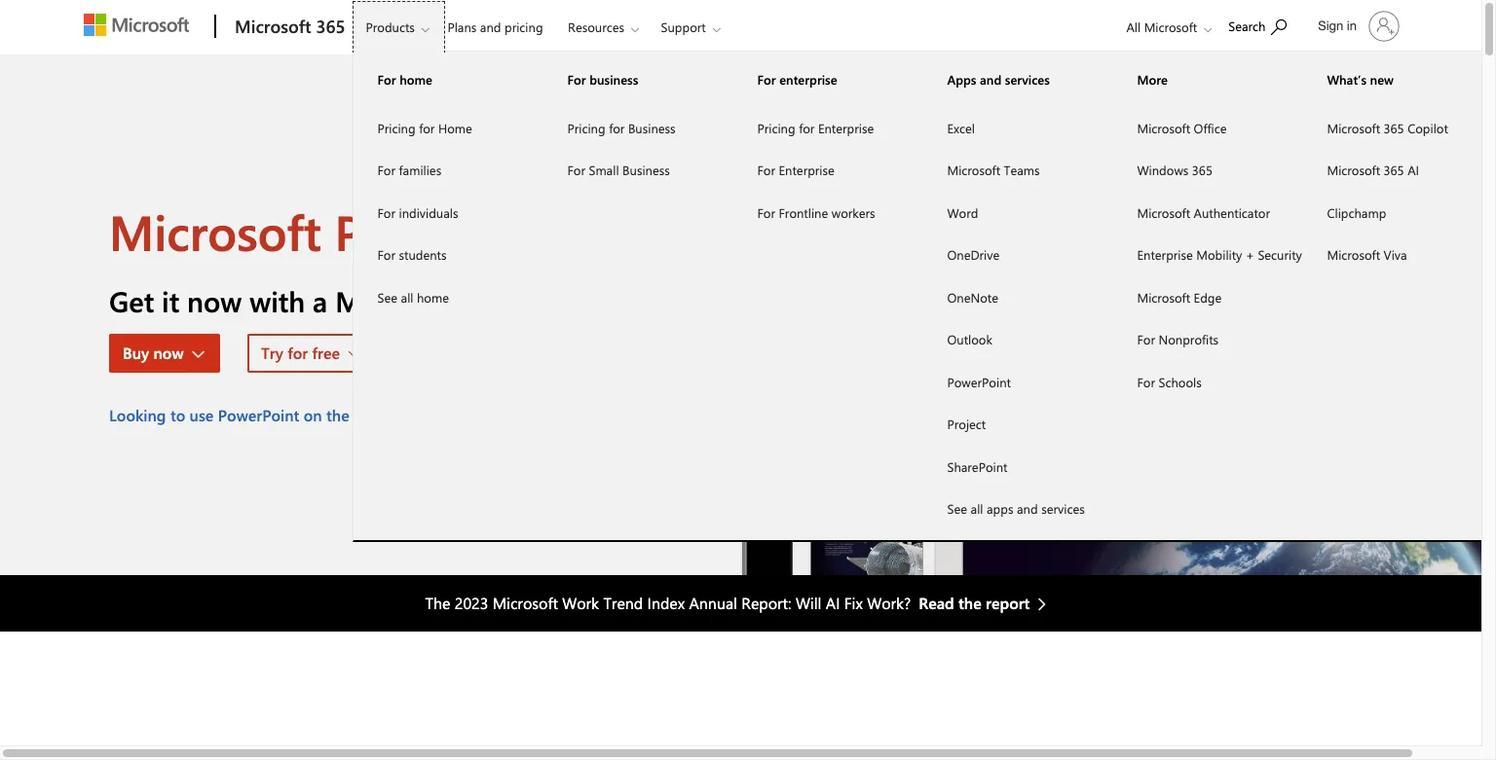 Task type: describe. For each thing, give the bounding box(es) containing it.
0 horizontal spatial powerpoint
[[218, 405, 299, 426]]

365 for microsoft 365 copilot
[[1384, 119, 1404, 136]]

sign in link
[[1307, 3, 1408, 50]]

for home
[[377, 71, 432, 88]]

for home element
[[354, 106, 544, 319]]

home
[[438, 119, 472, 136]]

powerpoint link
[[924, 361, 1114, 403]]

Search search field
[[1219, 3, 1307, 47]]

report:
[[742, 593, 791, 613]]

a
[[313, 282, 328, 319]]

all
[[1126, 19, 1141, 35]]

the
[[425, 593, 450, 613]]

onedrive link
[[924, 234, 1114, 276]]

for for for small business
[[567, 162, 585, 178]]

microsoft office link
[[1114, 107, 1304, 149]]

2023
[[455, 593, 488, 613]]

now inside dropdown button
[[153, 343, 184, 363]]

microsoft 365
[[235, 15, 345, 38]]

for small business
[[567, 162, 670, 178]]

business for pricing for business
[[628, 119, 676, 136]]

365 for microsoft 365 ai
[[1384, 162, 1404, 178]]

microsoft inside dropdown button
[[1144, 19, 1197, 35]]

resources
[[568, 19, 624, 35]]

microsoft for microsoft edge
[[1137, 289, 1190, 305]]

ai inside the what's new element
[[1408, 162, 1419, 178]]

home inside heading
[[400, 71, 432, 88]]

microsoft 365 copilot
[[1327, 119, 1448, 136]]

what's new heading
[[1304, 53, 1494, 107]]

products
[[366, 19, 415, 35]]

for business element
[[544, 106, 734, 191]]

try
[[261, 343, 283, 363]]

for enterprise
[[757, 162, 835, 178]]

1 vertical spatial enterprise
[[779, 162, 835, 178]]

authenticator
[[1194, 204, 1270, 221]]

0 vertical spatial sign
[[1318, 19, 1344, 33]]

students
[[399, 246, 447, 263]]

for individuals link
[[354, 191, 544, 234]]

support
[[661, 19, 706, 35]]

microsoft teams
[[947, 162, 1040, 178]]

what's new element
[[1304, 106, 1494, 276]]

workers
[[832, 204, 875, 221]]

annual
[[689, 593, 737, 613]]

for families
[[377, 162, 441, 178]]

and for apps
[[980, 71, 1002, 88]]

enterprise
[[779, 71, 837, 88]]

0 horizontal spatial ai
[[826, 593, 840, 613]]

for enterprise element
[[734, 106, 924, 234]]

pricing for pricing for business
[[567, 119, 606, 136]]

pricing
[[505, 19, 543, 35]]

teams
[[1004, 162, 1040, 178]]

see all home link
[[354, 276, 544, 319]]

on
[[304, 405, 322, 426]]

buy now
[[123, 343, 184, 363]]

edge
[[1194, 289, 1222, 305]]

1 vertical spatial services
[[1041, 501, 1085, 517]]

buy now button
[[109, 334, 220, 373]]

pricing for home
[[377, 119, 472, 136]]

read the report link
[[919, 592, 1056, 615]]

use
[[190, 405, 214, 426]]

pricing for enterprise link
[[734, 107, 924, 149]]

it
[[162, 282, 179, 319]]

index
[[647, 593, 685, 613]]

for enterprise heading
[[734, 53, 924, 107]]

plans and pricing link
[[439, 1, 552, 48]]

for for for enterprise
[[757, 71, 776, 88]]

viva
[[1384, 246, 1407, 263]]

pricing for business
[[567, 119, 676, 136]]

subscription.
[[521, 282, 685, 319]]

project
[[947, 416, 986, 433]]

outlook link
[[924, 319, 1114, 361]]

for individuals
[[377, 204, 458, 221]]

new
[[1370, 71, 1394, 88]]

+
[[1246, 246, 1255, 263]]

will
[[796, 593, 822, 613]]

see for see all apps and services
[[947, 501, 967, 517]]

for business heading
[[544, 53, 734, 107]]

microsoft viva
[[1327, 246, 1407, 263]]

see for see all home
[[377, 289, 397, 305]]

0 vertical spatial now
[[187, 282, 242, 319]]

for for home
[[419, 119, 435, 136]]

microsoft 365 ai
[[1327, 162, 1419, 178]]

schools
[[1159, 374, 1202, 390]]

windows 365
[[1137, 162, 1213, 178]]

products button
[[353, 1, 445, 53]]

microsoft powerpoint
[[109, 199, 589, 264]]

buy
[[123, 343, 149, 363]]

enterprise inside the 'more' 'element'
[[1137, 246, 1193, 263]]

all microsoft button
[[1111, 1, 1218, 53]]

word
[[947, 204, 978, 221]]

for for for individuals
[[377, 204, 395, 221]]

nonprofits
[[1159, 331, 1219, 348]]

for schools
[[1137, 374, 1202, 390]]

microsoft for microsoft teams
[[947, 162, 1000, 178]]

0 vertical spatial enterprise
[[818, 119, 874, 136]]

microsoft authenticator
[[1137, 204, 1270, 221]]

office
[[1194, 119, 1227, 136]]

trend
[[603, 593, 643, 613]]

365 for windows 365
[[1192, 162, 1213, 178]]

looking to use powerpoint on the web? sign in link
[[109, 404, 469, 428]]

microsoft for microsoft office
[[1137, 119, 1190, 136]]

security
[[1258, 246, 1302, 263]]

for home heading
[[354, 53, 544, 107]]

get it now with a microsoft 365 subscription.
[[109, 282, 685, 319]]

pricing for business link
[[544, 107, 734, 149]]

pricing for pricing for enterprise
[[757, 119, 795, 136]]

for for business
[[609, 119, 625, 136]]

the 2023 microsoft work trend index annual report: will ai fix work? read the report
[[425, 593, 1030, 613]]

web?
[[354, 405, 390, 426]]



Task type: locate. For each thing, give the bounding box(es) containing it.
for left schools
[[1137, 374, 1155, 390]]

in inside looking to use powerpoint on the web? sign in link
[[430, 405, 443, 426]]

try for free button
[[247, 334, 376, 373]]

in inside sign in link
[[1347, 19, 1357, 33]]

for frontline workers link
[[734, 191, 924, 234]]

for for for families
[[377, 162, 395, 178]]

the
[[326, 405, 349, 426], [959, 593, 982, 613]]

fix
[[844, 593, 863, 613]]

services inside 'heading'
[[1005, 71, 1050, 88]]

now right buy
[[153, 343, 184, 363]]

0 vertical spatial and
[[480, 19, 501, 35]]

for inside "link"
[[567, 162, 585, 178]]

for down pricing for enterprise
[[757, 162, 775, 178]]

more heading
[[1114, 53, 1304, 107]]

apps and services element
[[924, 106, 1114, 530]]

pricing up for enterprise
[[757, 119, 795, 136]]

microsoft authenticator link
[[1114, 191, 1304, 234]]

for for enterprise
[[799, 119, 815, 136]]

individuals
[[399, 204, 458, 221]]

for students
[[377, 246, 447, 263]]

for inside for business 'heading'
[[567, 71, 586, 88]]

apps
[[947, 71, 977, 88]]

for left families
[[377, 162, 395, 178]]

1 vertical spatial ai
[[826, 593, 840, 613]]

for
[[377, 71, 396, 88], [567, 71, 586, 88], [757, 71, 776, 88], [377, 162, 395, 178], [567, 162, 585, 178], [757, 162, 775, 178], [377, 204, 395, 221], [757, 204, 775, 221], [377, 246, 395, 263], [1137, 331, 1155, 348], [1137, 374, 1155, 390]]

1 pricing from the left
[[377, 119, 416, 136]]

now right it
[[187, 282, 242, 319]]

0 vertical spatial home
[[400, 71, 432, 88]]

with
[[250, 282, 305, 319]]

for left small
[[567, 162, 585, 178]]

all for apps
[[971, 501, 983, 517]]

for for for business
[[567, 71, 586, 88]]

apps
[[987, 501, 1013, 517]]

business right small
[[623, 162, 670, 178]]

the right read
[[959, 593, 982, 613]]

1 vertical spatial all
[[971, 501, 983, 517]]

microsoft inside "link"
[[1137, 204, 1190, 221]]

in up what's
[[1347, 19, 1357, 33]]

2 vertical spatial enterprise
[[1137, 246, 1193, 263]]

more element
[[1114, 106, 1304, 403]]

pricing for pricing for home
[[377, 119, 416, 136]]

0 horizontal spatial pricing
[[377, 119, 416, 136]]

and
[[480, 19, 501, 35], [980, 71, 1002, 88], [1017, 501, 1038, 517]]

for inside "for home" heading
[[377, 71, 396, 88]]

apps and services heading
[[924, 53, 1114, 107]]

business inside "link"
[[623, 162, 670, 178]]

work?
[[867, 593, 911, 613]]

0 horizontal spatial sign
[[394, 405, 425, 426]]

1 vertical spatial powerpoint
[[947, 374, 1011, 390]]

home up pricing for home
[[400, 71, 432, 88]]

enterprise mobility + security
[[1137, 246, 1302, 263]]

services up excel link
[[1005, 71, 1050, 88]]

microsoft inside the apps and services element
[[947, 162, 1000, 178]]

for for for nonprofits
[[1137, 331, 1155, 348]]

2 horizontal spatial pricing
[[757, 119, 795, 136]]

2 horizontal spatial and
[[1017, 501, 1038, 517]]

more
[[1137, 71, 1168, 88]]

1 vertical spatial home
[[417, 289, 449, 305]]

looking
[[109, 405, 166, 426]]

for for for students
[[377, 246, 395, 263]]

2 pricing from the left
[[567, 119, 606, 136]]

enterprise up frontline
[[779, 162, 835, 178]]

for inside "for schools" link
[[1137, 374, 1155, 390]]

1 horizontal spatial now
[[187, 282, 242, 319]]

ai left fix
[[826, 593, 840, 613]]

and right plans
[[480, 19, 501, 35]]

1 horizontal spatial in
[[1347, 19, 1357, 33]]

for down products
[[377, 71, 396, 88]]

pricing inside "for enterprise" element
[[757, 119, 795, 136]]

what's new
[[1327, 71, 1394, 88]]

mobility
[[1197, 246, 1242, 263]]

pricing inside for home 'element'
[[377, 119, 416, 136]]

1 horizontal spatial see
[[947, 501, 967, 517]]

onedrive
[[947, 246, 1000, 263]]

project link
[[924, 403, 1114, 446]]

see left apps on the bottom right of page
[[947, 501, 967, 517]]

home
[[400, 71, 432, 88], [417, 289, 449, 305]]

for for for frontline workers
[[757, 204, 775, 221]]

1 horizontal spatial all
[[971, 501, 983, 517]]

1 vertical spatial and
[[980, 71, 1002, 88]]

1 vertical spatial now
[[153, 343, 184, 363]]

sharepoint link
[[924, 446, 1114, 488]]

all microsoft
[[1126, 19, 1197, 35]]

0 horizontal spatial and
[[480, 19, 501, 35]]

1 vertical spatial business
[[623, 162, 670, 178]]

microsoft 365 link
[[225, 1, 351, 54]]

365 left products
[[316, 15, 345, 38]]

for up for small business
[[609, 119, 625, 136]]

sign right web?
[[394, 405, 425, 426]]

for for free
[[288, 343, 308, 363]]

for up for enterprise
[[799, 119, 815, 136]]

0 horizontal spatial in
[[430, 405, 443, 426]]

sign in
[[1318, 19, 1357, 33]]

and right apps on the bottom right of page
[[1017, 501, 1038, 517]]

for for for home
[[377, 71, 396, 88]]

for inside 'element'
[[419, 119, 435, 136]]

resources button
[[555, 1, 655, 53]]

for left enterprise
[[757, 71, 776, 88]]

enterprise
[[818, 119, 874, 136], [779, 162, 835, 178], [1137, 246, 1193, 263]]

for inside for enterprise link
[[757, 162, 775, 178]]

0 vertical spatial ai
[[1408, 162, 1419, 178]]

pricing for enterprise
[[757, 119, 874, 136]]

2 horizontal spatial powerpoint
[[947, 374, 1011, 390]]

for left home
[[419, 119, 435, 136]]

business
[[628, 119, 676, 136], [623, 162, 670, 178]]

onenote link
[[924, 276, 1114, 319]]

for inside for enterprise heading
[[757, 71, 776, 88]]

business
[[589, 71, 638, 88]]

0 vertical spatial services
[[1005, 71, 1050, 88]]

for frontline workers
[[757, 204, 875, 221]]

1 horizontal spatial and
[[980, 71, 1002, 88]]

see all apps and services
[[947, 501, 1085, 517]]

for families link
[[354, 149, 544, 191]]

and right apps
[[980, 71, 1002, 88]]

microsoft for microsoft powerpoint
[[109, 199, 321, 264]]

1 vertical spatial in
[[430, 405, 443, 426]]

for inside for individuals link
[[377, 204, 395, 221]]

outlook
[[947, 331, 993, 348]]

0 vertical spatial business
[[628, 119, 676, 136]]

for left individuals
[[377, 204, 395, 221]]

pricing inside for business element
[[567, 119, 606, 136]]

all left apps on the bottom right of page
[[971, 501, 983, 517]]

pricing up for families
[[377, 119, 416, 136]]

for inside for nonprofits link
[[1137, 331, 1155, 348]]

pricing up small
[[567, 119, 606, 136]]

free
[[312, 343, 340, 363]]

services down sharepoint link
[[1041, 501, 1085, 517]]

0 vertical spatial all
[[401, 289, 413, 305]]

microsoft for microsoft 365
[[235, 15, 311, 38]]

all inside the apps and services element
[[971, 501, 983, 517]]

onenote
[[947, 289, 998, 305]]

in
[[1347, 19, 1357, 33], [430, 405, 443, 426]]

powerpoint
[[335, 199, 589, 264], [947, 374, 1011, 390], [218, 405, 299, 426]]

device screen showing a presentation open in powerpoint image
[[741, 55, 1482, 575]]

plans
[[448, 19, 477, 35]]

enterprise up the microsoft edge
[[1137, 246, 1193, 263]]

0 vertical spatial in
[[1347, 19, 1357, 33]]

sign up what's
[[1318, 19, 1344, 33]]

3 pricing from the left
[[757, 119, 795, 136]]

looking to use powerpoint on the web? sign in
[[109, 405, 443, 426]]

1 horizontal spatial the
[[959, 593, 982, 613]]

word link
[[924, 191, 1114, 234]]

for for for enterprise
[[757, 162, 775, 178]]

365 for microsoft 365
[[316, 15, 345, 38]]

for left business
[[567, 71, 586, 88]]

for schools link
[[1114, 361, 1304, 403]]

365
[[316, 15, 345, 38], [1384, 119, 1404, 136], [1192, 162, 1213, 178], [1384, 162, 1404, 178], [466, 282, 513, 319]]

windows 365 link
[[1114, 149, 1304, 191]]

microsoft for microsoft viva
[[1327, 246, 1380, 263]]

services
[[1005, 71, 1050, 88], [1041, 501, 1085, 517]]

powerpoint inside the apps and services element
[[947, 374, 1011, 390]]

microsoft for microsoft authenticator
[[1137, 204, 1190, 221]]

for inside for frontline workers "link"
[[757, 204, 775, 221]]

and for plans
[[480, 19, 501, 35]]

for left the students
[[377, 246, 395, 263]]

0 vertical spatial powerpoint
[[335, 199, 589, 264]]

home inside 'link'
[[417, 289, 449, 305]]

for inside for students link
[[377, 246, 395, 263]]

2 vertical spatial and
[[1017, 501, 1038, 517]]

for inside for families link
[[377, 162, 395, 178]]

apps and services
[[947, 71, 1050, 88]]

all inside 'link'
[[401, 289, 413, 305]]

365 inside the 'more' 'element'
[[1192, 162, 1213, 178]]

0 vertical spatial see
[[377, 289, 397, 305]]

frontline
[[779, 204, 828, 221]]

read
[[919, 593, 954, 613]]

0 horizontal spatial now
[[153, 343, 184, 363]]

365 left copilot
[[1384, 119, 1404, 136]]

for nonprofits
[[1137, 331, 1219, 348]]

0 horizontal spatial the
[[326, 405, 349, 426]]

plans and pricing
[[448, 19, 543, 35]]

1 vertical spatial the
[[959, 593, 982, 613]]

1 horizontal spatial pricing
[[567, 119, 606, 136]]

0 vertical spatial the
[[326, 405, 349, 426]]

all
[[401, 289, 413, 305], [971, 501, 983, 517]]

1 horizontal spatial powerpoint
[[335, 199, 589, 264]]

all down for students
[[401, 289, 413, 305]]

all for home
[[401, 289, 413, 305]]

1 vertical spatial sign
[[394, 405, 425, 426]]

for small business link
[[544, 149, 734, 191]]

1 horizontal spatial ai
[[1408, 162, 1419, 178]]

the right on
[[326, 405, 349, 426]]

see inside 'link'
[[377, 289, 397, 305]]

for right try
[[288, 343, 308, 363]]

business up the for small business "link" on the top left of the page
[[628, 119, 676, 136]]

microsoft image
[[84, 14, 189, 36]]

365 down for students link
[[466, 282, 513, 319]]

report
[[986, 593, 1030, 613]]

for left frontline
[[757, 204, 775, 221]]

pricing for home link
[[354, 107, 544, 149]]

to
[[170, 405, 185, 426]]

microsoft teams link
[[924, 149, 1114, 191]]

work
[[562, 593, 599, 613]]

and inside 'heading'
[[980, 71, 1002, 88]]

business for for small business
[[623, 162, 670, 178]]

see down for students
[[377, 289, 397, 305]]

for left nonprofits
[[1137, 331, 1155, 348]]

0 horizontal spatial see
[[377, 289, 397, 305]]

pricing
[[377, 119, 416, 136], [567, 119, 606, 136], [757, 119, 795, 136]]

ai down microsoft 365 copilot link in the top right of the page
[[1408, 162, 1419, 178]]

try for free
[[261, 343, 340, 363]]

365 right windows
[[1192, 162, 1213, 178]]

excel
[[947, 119, 975, 136]]

for students link
[[354, 234, 544, 276]]

for for for schools
[[1137, 374, 1155, 390]]

home down the students
[[417, 289, 449, 305]]

support button
[[648, 1, 736, 53]]

for inside dropdown button
[[288, 343, 308, 363]]

1 horizontal spatial sign
[[1318, 19, 1344, 33]]

see all home
[[377, 289, 449, 305]]

enterprise up for enterprise link
[[818, 119, 874, 136]]

see inside the apps and services element
[[947, 501, 967, 517]]

windows
[[1137, 162, 1189, 178]]

microsoft for microsoft 365 copilot
[[1327, 119, 1380, 136]]

1 vertical spatial see
[[947, 501, 967, 517]]

microsoft for microsoft 365 ai
[[1327, 162, 1380, 178]]

0 horizontal spatial all
[[401, 289, 413, 305]]

365 down microsoft 365 copilot link in the top right of the page
[[1384, 162, 1404, 178]]

2 vertical spatial powerpoint
[[218, 405, 299, 426]]

in right web?
[[430, 405, 443, 426]]

microsoft viva link
[[1304, 234, 1494, 276]]



Task type: vqa. For each thing, say whether or not it's contained in the screenshot.
the bottommost the Copilot
no



